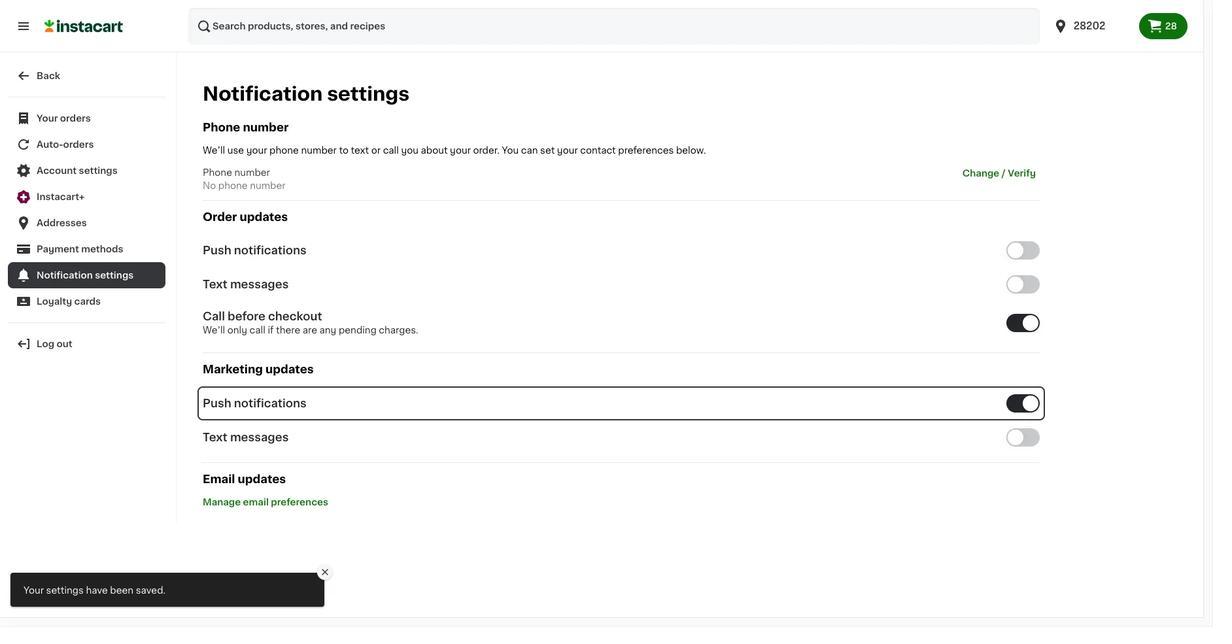 Task type: vqa. For each thing, say whether or not it's contained in the screenshot.
Fratelli in Fratelli Cazzola Acacia Honey 4.76 oz
no



Task type: describe. For each thing, give the bounding box(es) containing it.
manage email preferences
[[203, 498, 329, 507]]

settings left have on the left
[[46, 586, 84, 596]]

log out
[[37, 340, 72, 349]]

call inside call before checkout we'll only call if there are any pending charges.
[[250, 326, 266, 335]]

phone for phone number
[[203, 122, 240, 133]]

phone for phone number no phone number
[[203, 168, 232, 177]]

0 vertical spatial call
[[383, 146, 399, 155]]

payment methods link
[[8, 236, 166, 262]]

order
[[203, 212, 237, 223]]

manage email preferences link
[[203, 498, 329, 507]]

email
[[243, 498, 269, 507]]

28 button
[[1140, 13, 1188, 39]]

updates for marketing updates
[[266, 365, 314, 375]]

orders for your orders
[[60, 114, 91, 123]]

settings up or at the left of the page
[[327, 84, 410, 103]]

we'll inside call before checkout we'll only call if there are any pending charges.
[[203, 326, 225, 335]]

any
[[320, 326, 337, 335]]

push for marketing updates
[[203, 398, 231, 409]]

payment
[[37, 245, 79, 254]]

your for your settings have been saved.
[[24, 586, 44, 596]]

marketing
[[203, 365, 263, 375]]

text for marketing updates
[[203, 432, 228, 443]]

28
[[1166, 22, 1178, 31]]

notification settings link
[[8, 262, 166, 289]]

log
[[37, 340, 54, 349]]

notifications for order
[[234, 246, 307, 256]]

your orders link
[[8, 105, 166, 132]]

marketing updates
[[203, 365, 314, 375]]

push for order updates
[[203, 246, 231, 256]]

phone number no phone number
[[203, 168, 286, 191]]

only
[[228, 326, 247, 335]]

back link
[[8, 63, 166, 89]]

methods
[[81, 245, 123, 254]]

about
[[421, 146, 448, 155]]

settings inside account settings link
[[79, 166, 118, 175]]

checkout
[[268, 312, 322, 322]]

push notifications for marketing
[[203, 398, 307, 409]]

auto-orders
[[37, 140, 94, 149]]

have
[[86, 586, 108, 596]]

number up use
[[243, 122, 289, 133]]

log out link
[[8, 331, 166, 357]]

number down use
[[235, 168, 270, 177]]

change / verify
[[963, 169, 1037, 178]]

phone for your
[[270, 146, 299, 155]]

manage
[[203, 498, 241, 507]]

your orders
[[37, 114, 91, 123]]

change / verify button
[[959, 166, 1041, 181]]

before
[[228, 312, 266, 322]]

number up order updates
[[250, 181, 286, 191]]

close toast image
[[320, 567, 330, 578]]

cards
[[74, 297, 101, 306]]

are
[[303, 326, 317, 335]]

below.
[[677, 146, 707, 155]]

28202 button
[[1053, 8, 1132, 45]]

email
[[203, 474, 235, 485]]

messages for marketing
[[230, 432, 289, 443]]

phone for no
[[218, 181, 248, 191]]

instacart logo image
[[45, 18, 123, 34]]

order updates
[[203, 212, 288, 223]]



Task type: locate. For each thing, give the bounding box(es) containing it.
0 vertical spatial notification
[[203, 84, 323, 103]]

orders
[[60, 114, 91, 123], [63, 140, 94, 149]]

there
[[276, 326, 301, 335]]

verify
[[1009, 169, 1037, 178]]

change
[[963, 169, 1000, 178]]

push
[[203, 246, 231, 256], [203, 398, 231, 409]]

1 vertical spatial push notifications
[[203, 398, 307, 409]]

1 vertical spatial preferences
[[271, 498, 329, 507]]

1 we'll from the top
[[203, 146, 225, 155]]

orders up the account settings on the top of the page
[[63, 140, 94, 149]]

notification up loyalty cards
[[37, 271, 93, 280]]

text
[[203, 280, 228, 290], [203, 432, 228, 443]]

push notifications for order
[[203, 246, 307, 256]]

out
[[57, 340, 72, 349]]

2 phone from the top
[[203, 168, 232, 177]]

1 your from the left
[[247, 146, 267, 155]]

notification up 'phone number'
[[203, 84, 323, 103]]

1 vertical spatial we'll
[[203, 326, 225, 335]]

0 vertical spatial we'll
[[203, 146, 225, 155]]

1 vertical spatial call
[[250, 326, 266, 335]]

/
[[1002, 169, 1006, 178]]

text for order updates
[[203, 280, 228, 290]]

preferences right email
[[271, 498, 329, 507]]

1 vertical spatial text messages
[[203, 432, 289, 443]]

payment methods
[[37, 245, 123, 254]]

push notifications
[[203, 246, 307, 256], [203, 398, 307, 409]]

loyalty
[[37, 297, 72, 306]]

text messages
[[203, 280, 289, 290], [203, 432, 289, 443]]

2 push from the top
[[203, 398, 231, 409]]

back
[[37, 71, 60, 80]]

text messages for marketing
[[203, 432, 289, 443]]

1 phone from the top
[[203, 122, 240, 133]]

no
[[203, 181, 216, 191]]

phone up use
[[203, 122, 240, 133]]

text messages up before
[[203, 280, 289, 290]]

settings up instacart+ link
[[79, 166, 118, 175]]

0 horizontal spatial your
[[247, 146, 267, 155]]

0 vertical spatial text messages
[[203, 280, 289, 290]]

set
[[541, 146, 555, 155]]

call
[[203, 312, 225, 322]]

phone inside "phone number no phone number"
[[203, 168, 232, 177]]

we'll use your phone number to text or call you about your order. you can set your contact preferences below.
[[203, 146, 707, 155]]

preferences
[[619, 146, 674, 155], [271, 498, 329, 507]]

2 messages from the top
[[230, 432, 289, 443]]

call before checkout we'll only call if there are any pending charges.
[[203, 312, 419, 335]]

account settings
[[37, 166, 118, 175]]

0 vertical spatial messages
[[230, 280, 289, 290]]

preferences left below.
[[619, 146, 674, 155]]

saved.
[[136, 586, 166, 596]]

been
[[110, 586, 134, 596]]

1 vertical spatial phone
[[203, 168, 232, 177]]

text up call
[[203, 280, 228, 290]]

2 notifications from the top
[[234, 398, 307, 409]]

0 horizontal spatial call
[[250, 326, 266, 335]]

1 vertical spatial orders
[[63, 140, 94, 149]]

0 horizontal spatial notification
[[37, 271, 93, 280]]

1 vertical spatial phone
[[218, 181, 248, 191]]

pending
[[339, 326, 377, 335]]

1 horizontal spatial preferences
[[619, 146, 674, 155]]

2 push notifications from the top
[[203, 398, 307, 409]]

number
[[243, 122, 289, 133], [301, 146, 337, 155], [235, 168, 270, 177], [250, 181, 286, 191]]

settings inside notification settings link
[[95, 271, 134, 280]]

call left if
[[250, 326, 266, 335]]

settings
[[327, 84, 410, 103], [79, 166, 118, 175], [95, 271, 134, 280], [46, 586, 84, 596]]

0 vertical spatial notifications
[[234, 246, 307, 256]]

to
[[339, 146, 349, 155]]

2 vertical spatial updates
[[238, 474, 286, 485]]

your up auto-
[[37, 114, 58, 123]]

auto-
[[37, 140, 63, 149]]

0 horizontal spatial preferences
[[271, 498, 329, 507]]

1 vertical spatial your
[[24, 586, 44, 596]]

1 text from the top
[[203, 280, 228, 290]]

28202 button
[[1046, 8, 1140, 45]]

your left have on the left
[[24, 586, 44, 596]]

charges.
[[379, 326, 419, 335]]

email updates
[[203, 474, 286, 485]]

text messages up email updates
[[203, 432, 289, 443]]

phone number
[[203, 122, 289, 133]]

account
[[37, 166, 77, 175]]

messages up before
[[230, 280, 289, 290]]

notifications down order updates
[[234, 246, 307, 256]]

text messages for order
[[203, 280, 289, 290]]

your left order.
[[450, 146, 471, 155]]

updates for email updates
[[238, 474, 286, 485]]

messages up email updates
[[230, 432, 289, 443]]

phone inside "phone number no phone number"
[[218, 181, 248, 191]]

push notifications down marketing updates
[[203, 398, 307, 409]]

1 vertical spatial push
[[203, 398, 231, 409]]

phone
[[270, 146, 299, 155], [218, 181, 248, 191]]

0 horizontal spatial phone
[[218, 181, 248, 191]]

your right use
[[247, 146, 267, 155]]

1 vertical spatial notifications
[[234, 398, 307, 409]]

phone right no
[[218, 181, 248, 191]]

your
[[247, 146, 267, 155], [450, 146, 471, 155], [557, 146, 578, 155]]

push down order
[[203, 246, 231, 256]]

notification settings
[[203, 84, 410, 103], [37, 271, 134, 280]]

orders inside 'link'
[[63, 140, 94, 149]]

push down marketing
[[203, 398, 231, 409]]

0 vertical spatial push
[[203, 246, 231, 256]]

0 vertical spatial notification settings
[[203, 84, 410, 103]]

messages for order
[[230, 280, 289, 290]]

updates down there
[[266, 365, 314, 375]]

1 horizontal spatial phone
[[270, 146, 299, 155]]

1 vertical spatial messages
[[230, 432, 289, 443]]

2 horizontal spatial your
[[557, 146, 578, 155]]

you
[[401, 146, 419, 155]]

2 your from the left
[[450, 146, 471, 155]]

addresses link
[[8, 210, 166, 236]]

0 vertical spatial text
[[203, 280, 228, 290]]

1 push notifications from the top
[[203, 246, 307, 256]]

if
[[268, 326, 274, 335]]

0 vertical spatial phone
[[203, 122, 240, 133]]

auto-orders link
[[8, 132, 166, 158]]

1 text messages from the top
[[203, 280, 289, 290]]

0 horizontal spatial notification settings
[[37, 271, 134, 280]]

Search field
[[188, 8, 1040, 45]]

notification
[[203, 84, 323, 103], [37, 271, 93, 280]]

instacart+ link
[[8, 184, 166, 210]]

use
[[228, 146, 244, 155]]

your
[[37, 114, 58, 123], [24, 586, 44, 596]]

notifications down marketing updates
[[234, 398, 307, 409]]

you
[[502, 146, 519, 155]]

orders up auto-orders
[[60, 114, 91, 123]]

phone up no
[[203, 168, 232, 177]]

push notifications down order updates
[[203, 246, 307, 256]]

your settings have been saved.
[[24, 586, 166, 596]]

account settings link
[[8, 158, 166, 184]]

1 notifications from the top
[[234, 246, 307, 256]]

1 horizontal spatial your
[[450, 146, 471, 155]]

1 horizontal spatial notification
[[203, 84, 323, 103]]

phone down 'phone number'
[[270, 146, 299, 155]]

notifications
[[234, 246, 307, 256], [234, 398, 307, 409]]

0 vertical spatial your
[[37, 114, 58, 123]]

loyalty cards
[[37, 297, 101, 306]]

0 vertical spatial updates
[[240, 212, 288, 223]]

1 messages from the top
[[230, 280, 289, 290]]

2 we'll from the top
[[203, 326, 225, 335]]

settings down methods
[[95, 271, 134, 280]]

1 vertical spatial notification
[[37, 271, 93, 280]]

can
[[521, 146, 538, 155]]

1 horizontal spatial notification settings
[[203, 84, 410, 103]]

call
[[383, 146, 399, 155], [250, 326, 266, 335]]

3 your from the left
[[557, 146, 578, 155]]

0 vertical spatial preferences
[[619, 146, 674, 155]]

updates up manage email preferences link
[[238, 474, 286, 485]]

0 vertical spatial phone
[[270, 146, 299, 155]]

1 vertical spatial notification settings
[[37, 271, 134, 280]]

phone
[[203, 122, 240, 133], [203, 168, 232, 177]]

2 text from the top
[[203, 432, 228, 443]]

updates for order updates
[[240, 212, 288, 223]]

None search field
[[188, 8, 1040, 45]]

we'll down call
[[203, 326, 225, 335]]

call right or at the left of the page
[[383, 146, 399, 155]]

1 push from the top
[[203, 246, 231, 256]]

28202
[[1074, 21, 1106, 31]]

loyalty cards link
[[8, 289, 166, 315]]

we'll
[[203, 146, 225, 155], [203, 326, 225, 335]]

or
[[372, 146, 381, 155]]

order.
[[473, 146, 500, 155]]

0 vertical spatial orders
[[60, 114, 91, 123]]

1 vertical spatial updates
[[266, 365, 314, 375]]

1 horizontal spatial call
[[383, 146, 399, 155]]

0 vertical spatial push notifications
[[203, 246, 307, 256]]

updates down "phone number no phone number"
[[240, 212, 288, 223]]

instacart+
[[37, 192, 85, 202]]

we'll left use
[[203, 146, 225, 155]]

text
[[351, 146, 369, 155]]

notifications for marketing
[[234, 398, 307, 409]]

1 vertical spatial text
[[203, 432, 228, 443]]

your right the 'set'
[[557, 146, 578, 155]]

notification settings inside notification settings link
[[37, 271, 134, 280]]

2 text messages from the top
[[203, 432, 289, 443]]

updates
[[240, 212, 288, 223], [266, 365, 314, 375], [238, 474, 286, 485]]

contact
[[581, 146, 616, 155]]

orders for auto-orders
[[63, 140, 94, 149]]

text up the email
[[203, 432, 228, 443]]

addresses
[[37, 219, 87, 228]]

number left to
[[301, 146, 337, 155]]

your for your orders
[[37, 114, 58, 123]]

messages
[[230, 280, 289, 290], [230, 432, 289, 443]]



